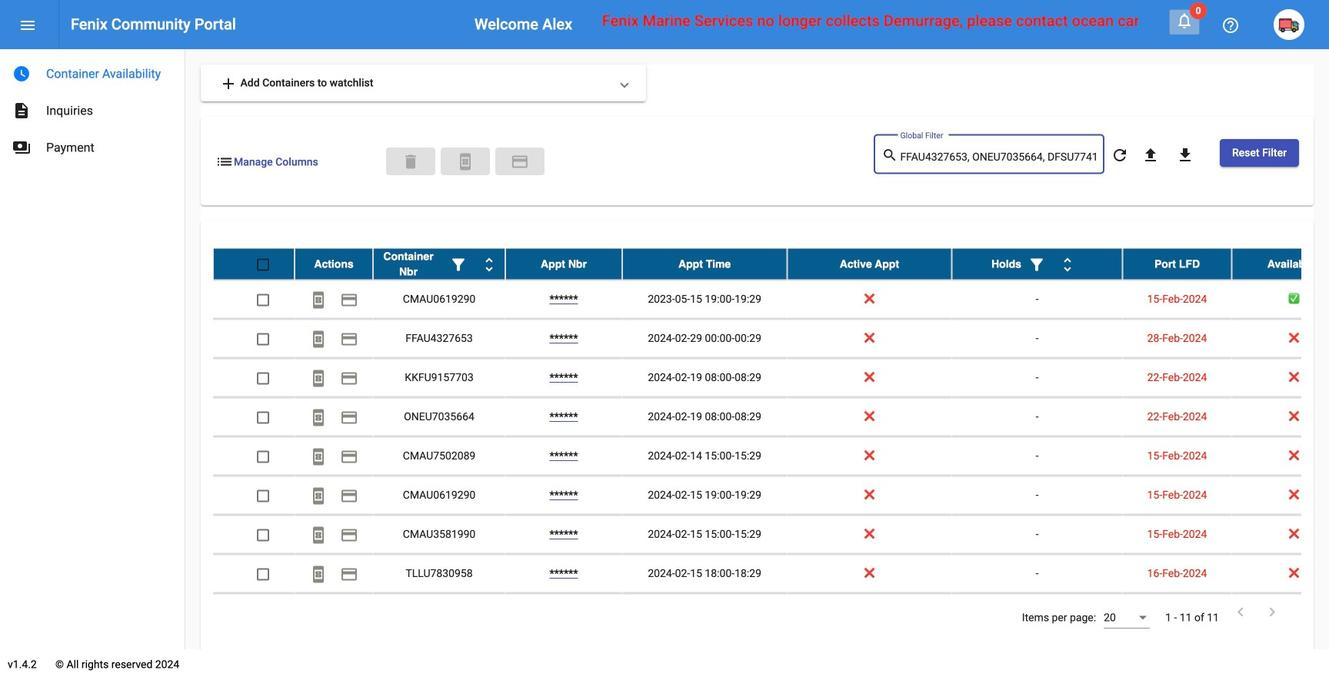 Task type: describe. For each thing, give the bounding box(es) containing it.
6 row from the top
[[213, 437, 1330, 477]]

8 cell from the left
[[1123, 594, 1232, 633]]

3 row from the top
[[213, 320, 1330, 359]]

2 cell from the left
[[295, 594, 373, 633]]

5 column header from the left
[[787, 249, 952, 280]]

10 row from the top
[[213, 594, 1330, 634]]

8 row from the top
[[213, 516, 1330, 555]]

3 column header from the left
[[505, 249, 622, 280]]

4 row from the top
[[213, 359, 1330, 398]]

8 column header from the left
[[1232, 249, 1330, 280]]

7 column header from the left
[[1123, 249, 1232, 280]]

1 column header from the left
[[295, 249, 373, 280]]

1 cell from the left
[[213, 594, 295, 633]]

6 cell from the left
[[787, 594, 952, 633]]

5 cell from the left
[[622, 594, 787, 633]]

4 cell from the left
[[505, 594, 622, 633]]

9 cell from the left
[[1232, 594, 1330, 633]]



Task type: locate. For each thing, give the bounding box(es) containing it.
column header
[[295, 249, 373, 280], [373, 249, 505, 280], [505, 249, 622, 280], [622, 249, 787, 280], [787, 249, 952, 280], [952, 249, 1123, 280], [1123, 249, 1232, 280], [1232, 249, 1330, 280]]

grid
[[213, 249, 1330, 634]]

4 column header from the left
[[622, 249, 787, 280]]

cell
[[213, 594, 295, 633], [295, 594, 373, 633], [373, 594, 505, 633], [505, 594, 622, 633], [622, 594, 787, 633], [787, 594, 952, 633], [952, 594, 1123, 633], [1123, 594, 1232, 633], [1232, 594, 1330, 633]]

1 row from the top
[[213, 249, 1330, 280]]

2 row from the top
[[213, 280, 1330, 320]]

navigation
[[0, 49, 185, 166]]

7 cell from the left
[[952, 594, 1123, 633]]

6 column header from the left
[[952, 249, 1123, 280]]

9 row from the top
[[213, 555, 1330, 594]]

5 row from the top
[[213, 398, 1330, 437]]

Global Watchlist Filter field
[[901, 151, 1097, 163]]

no color image
[[1176, 12, 1194, 30], [1222, 16, 1240, 34], [12, 65, 31, 83], [219, 74, 238, 93], [12, 102, 31, 120], [1111, 146, 1129, 164], [1176, 146, 1195, 164], [449, 256, 468, 274], [1059, 256, 1077, 274], [309, 291, 328, 310], [340, 291, 359, 310], [309, 370, 328, 388], [309, 448, 328, 467], [340, 487, 359, 506], [309, 566, 328, 584], [340, 566, 359, 584], [1232, 604, 1250, 622]]

row
[[213, 249, 1330, 280], [213, 280, 1330, 320], [213, 320, 1330, 359], [213, 359, 1330, 398], [213, 398, 1330, 437], [213, 437, 1330, 477], [213, 477, 1330, 516], [213, 516, 1330, 555], [213, 555, 1330, 594], [213, 594, 1330, 634]]

3 cell from the left
[[373, 594, 505, 633]]

2 column header from the left
[[373, 249, 505, 280]]

delete image
[[402, 153, 420, 171]]

no color image
[[18, 16, 37, 34], [12, 138, 31, 157], [1142, 146, 1160, 164], [882, 147, 901, 165], [215, 153, 234, 171], [456, 153, 475, 171], [511, 153, 529, 171], [480, 256, 499, 274], [1028, 256, 1046, 274], [309, 330, 328, 349], [340, 330, 359, 349], [340, 370, 359, 388], [309, 409, 328, 427], [340, 409, 359, 427], [340, 448, 359, 467], [309, 487, 328, 506], [309, 527, 328, 545], [340, 527, 359, 545], [1263, 604, 1282, 622]]

7 row from the top
[[213, 477, 1330, 516]]



